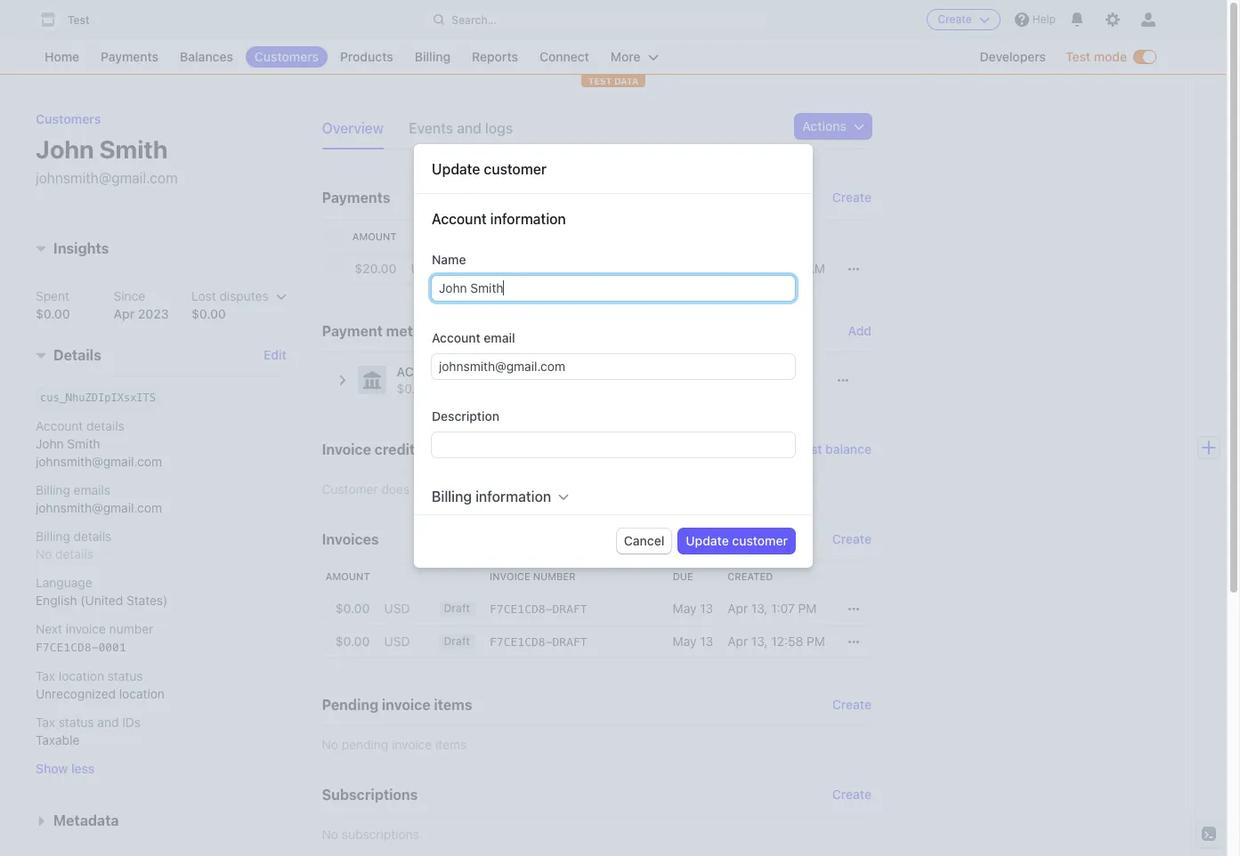 Task type: describe. For each thing, give the bounding box(es) containing it.
update customer inside button
[[686, 533, 788, 549]]

cus_nhuzdipixsxits
[[40, 392, 156, 405]]

logs
[[485, 120, 513, 136]]

pm for apr 13, 12:58 pm
[[807, 634, 826, 649]]

f7ce1cd8-draft for apr 13, 12:58 pm
[[490, 636, 587, 649]]

apr inside since apr 2023
[[114, 307, 135, 322]]

insights button
[[28, 231, 109, 260]]

2023
[[138, 307, 169, 322]]

1 vertical spatial payments
[[322, 190, 391, 206]]

$0.00 down spent
[[36, 307, 70, 322]]

may for apr 13, 12:58 pm
[[673, 634, 697, 649]]

pm for apr 13, 1:07 pm
[[798, 601, 817, 616]]

account information
[[432, 211, 566, 227]]

details for smith
[[86, 419, 125, 434]]

next invoice number f7ce1cd8-0001
[[36, 622, 153, 655]]

billing for billing
[[415, 49, 451, 64]]

search…
[[452, 13, 497, 26]]

disputes
[[220, 289, 269, 304]]

1 vertical spatial customers link
[[36, 111, 101, 126]]

events and logs button
[[409, 114, 524, 150]]

email
[[484, 330, 515, 346]]

overview
[[322, 120, 384, 136]]

due
[[673, 571, 694, 582]]

test button
[[36, 7, 107, 32]]

cus_nhuzdipixsxits button
[[40, 389, 156, 407]]

does
[[382, 482, 410, 497]]

spent $0.00
[[36, 289, 70, 322]]

create link
[[833, 531, 872, 549]]

less
[[71, 762, 95, 777]]

mode
[[1094, 49, 1127, 64]]

billing for billing emails johnsmith@gmail.com
[[36, 483, 70, 498]]

edit button
[[264, 347, 286, 365]]

payment methods
[[322, 323, 447, 339]]

billing for billing details no details
[[36, 529, 70, 545]]

draft for apr 13, 1:07 pm
[[444, 602, 470, 615]]

and inside tax status and ids taxable
[[97, 716, 119, 731]]

invoice credit balance
[[322, 442, 473, 458]]

adjust balance button
[[785, 441, 872, 459]]

billing link
[[406, 46, 460, 68]]

connect link
[[531, 46, 598, 68]]

customer does not currently have a balance.
[[322, 482, 579, 497]]

lost
[[192, 289, 216, 304]]

1 johnsmith@gmail.com from the top
[[36, 170, 178, 186]]

insights
[[53, 241, 109, 257]]

billing for billing information
[[432, 489, 472, 505]]

products
[[340, 49, 393, 64]]

subscriptions
[[322, 787, 418, 803]]

lost disputes
[[192, 289, 269, 304]]

adjust
[[785, 442, 822, 457]]

spent
[[36, 289, 69, 304]]

0 vertical spatial usd
[[411, 261, 437, 276]]

payments link
[[92, 46, 168, 68]]

0 vertical spatial items
[[434, 697, 473, 713]]

methods
[[386, 323, 447, 339]]

credit
[[375, 442, 415, 458]]

account inside account details john smith johnsmith@gmail.com
[[36, 419, 83, 434]]

account details john smith johnsmith@gmail.com
[[36, 419, 162, 470]]

create for pending invoice items
[[833, 697, 872, 712]]

john inside customers john smith johnsmith@gmail.com
[[36, 134, 94, 164]]

test data
[[588, 76, 639, 86]]

pending
[[342, 737, 389, 753]]

2 vertical spatial details
[[55, 547, 93, 562]]

$20.00 link
[[345, 253, 404, 285]]

draft link for apr 13, 1:07 pm
[[432, 593, 483, 626]]

cancel
[[624, 533, 665, 549]]

customer inside button
[[732, 533, 788, 549]]

update inside button
[[686, 533, 729, 549]]

developers link
[[971, 46, 1055, 68]]

events
[[409, 120, 453, 136]]

details for details
[[74, 529, 112, 545]]

0 vertical spatial update customer
[[432, 161, 547, 177]]

0001
[[98, 642, 126, 655]]

account email
[[432, 330, 515, 346]]

may 13 link for apr 13, 12:58 pm
[[666, 626, 721, 659]]

balances link
[[171, 46, 242, 68]]

invoices
[[322, 532, 379, 548]]

show
[[36, 762, 68, 777]]

apr 27, 11:19 am
[[731, 261, 826, 276]]

next
[[36, 622, 62, 637]]

taxable
[[36, 733, 80, 749]]

home
[[45, 49, 79, 64]]

language
[[36, 576, 92, 591]]

apr 13, 12:58 pm
[[728, 634, 826, 649]]

tab list containing overview
[[322, 114, 538, 150]]

am
[[807, 261, 826, 276]]

adjust balance
[[785, 442, 872, 457]]

12:58
[[771, 634, 804, 649]]

1:07
[[771, 601, 795, 616]]

f7ce1cd8- for apr 13, 12:58 pm
[[490, 636, 553, 649]]

apr 13, 1:07 pm
[[728, 601, 817, 616]]

language english (united states)
[[36, 576, 168, 609]]

balance.
[[531, 482, 579, 497]]

no inside billing details no details
[[36, 547, 52, 562]]

status inside "tax location status unrecognized location"
[[108, 669, 143, 684]]

customer
[[322, 482, 378, 497]]

13, for 12:58
[[752, 634, 768, 649]]

1 vertical spatial description
[[432, 409, 500, 424]]

1 vertical spatial svg image
[[849, 264, 859, 275]]

rabbit link
[[531, 253, 724, 285]]

create button for payments
[[833, 185, 872, 210]]

no for pending invoice items
[[322, 737, 338, 753]]

1 vertical spatial amount
[[326, 571, 370, 582]]

invoice for pending
[[382, 697, 431, 713]]

overview button
[[322, 114, 395, 150]]

products link
[[331, 46, 402, 68]]

draft link for apr 13, 12:58 pm
[[432, 626, 483, 659]]

invoice number
[[490, 571, 576, 582]]

actions
[[803, 118, 847, 134]]

canceled link
[[444, 253, 531, 285]]

edit
[[264, 348, 286, 363]]

0 horizontal spatial update
[[432, 161, 480, 177]]

invoice for next
[[66, 622, 106, 637]]

number inside next invoice number f7ce1cd8-0001
[[109, 622, 153, 637]]

draft for apr 13, 12:58 pm
[[444, 635, 470, 648]]

canceled
[[456, 262, 505, 275]]

apr 13, 1:07 pm link
[[721, 593, 833, 626]]

0 horizontal spatial payments
[[101, 49, 159, 64]]

developers
[[980, 49, 1046, 64]]

actions button
[[796, 114, 872, 139]]

test for test mode
[[1066, 49, 1091, 64]]

Search… search field
[[423, 8, 768, 31]]

english
[[36, 594, 77, 609]]

help button
[[1008, 5, 1063, 34]]

have
[[490, 482, 517, 497]]

$20.00
[[355, 261, 397, 276]]

f7ce1cd8-draft link for apr 13, 12:58 pm
[[483, 626, 666, 659]]

billing details no details
[[36, 529, 112, 562]]

13 for apr 13, 1:07 pm
[[700, 601, 714, 616]]



Task type: locate. For each thing, give the bounding box(es) containing it.
apr left "27,"
[[731, 261, 752, 276]]

apr down since
[[114, 307, 135, 322]]

test mode
[[1066, 49, 1127, 64]]

balance inside 'adjust balance' "button"
[[826, 442, 872, 457]]

1 vertical spatial update
[[686, 533, 729, 549]]

payments right home
[[101, 49, 159, 64]]

1 vertical spatial location
[[119, 687, 165, 702]]

1 vertical spatial may
[[673, 634, 697, 649]]

and left ids
[[97, 716, 119, 731]]

payments down the overview button
[[322, 190, 391, 206]]

smith inside customers john smith johnsmith@gmail.com
[[99, 134, 168, 164]]

customers john smith johnsmith@gmail.com
[[36, 111, 178, 186]]

f7ce1cd8- inside next invoice number f7ce1cd8-0001
[[36, 642, 98, 655]]

number up 0001
[[109, 622, 153, 637]]

items up the no pending invoice items
[[434, 697, 473, 713]]

1 vertical spatial tax
[[36, 716, 55, 731]]

13 left apr 13, 1:07 pm
[[700, 601, 714, 616]]

status inside tax status and ids taxable
[[59, 716, 94, 731]]

2 svg image from the top
[[849, 637, 859, 648]]

create for payments
[[833, 190, 872, 205]]

apr
[[731, 261, 752, 276], [114, 307, 135, 322], [728, 601, 748, 616], [728, 634, 748, 649]]

information for account information
[[490, 211, 566, 227]]

tax status and ids taxable
[[36, 716, 141, 749]]

customers
[[255, 49, 319, 64], [36, 111, 101, 126]]

0 vertical spatial 13,
[[752, 601, 768, 616]]

and inside button
[[457, 120, 482, 136]]

customers link left "products" link
[[246, 46, 328, 68]]

apr 13, 12:58 pm link
[[721, 626, 833, 659]]

1 vertical spatial account
[[432, 330, 481, 346]]

details inside account details john smith johnsmith@gmail.com
[[86, 419, 125, 434]]

apr for apr 13, 12:58 pm
[[728, 634, 748, 649]]

0 horizontal spatial test
[[68, 13, 90, 27]]

may 13 for apr 13, 1:07 pm
[[673, 601, 714, 616]]

billing emails johnsmith@gmail.com
[[36, 483, 162, 516]]

usd link down invoices
[[377, 593, 417, 626]]

f7ce1cd8-draft for apr 13, 1:07 pm
[[490, 603, 587, 616]]

update customer button
[[679, 529, 795, 554]]

2 13, from the top
[[752, 634, 768, 649]]

0 horizontal spatial location
[[59, 669, 104, 684]]

draft for apr 13, 12:58 pm
[[553, 636, 587, 649]]

draft
[[553, 603, 587, 616], [553, 636, 587, 649]]

1 horizontal spatial payments
[[322, 190, 391, 206]]

0 vertical spatial number
[[533, 571, 576, 582]]

tax up unrecognized
[[36, 669, 55, 684]]

may for apr 13, 1:07 pm
[[673, 601, 697, 616]]

1 horizontal spatial and
[[457, 120, 482, 136]]

1 vertical spatial 13
[[700, 634, 714, 649]]

1 vertical spatial smith
[[67, 437, 100, 452]]

13,
[[752, 601, 768, 616], [752, 634, 768, 649]]

invoice inside next invoice number f7ce1cd8-0001
[[66, 622, 106, 637]]

1 horizontal spatial status
[[108, 669, 143, 684]]

create button
[[927, 9, 1001, 30], [833, 185, 872, 210], [833, 696, 872, 714], [833, 786, 872, 804]]

1 vertical spatial may 13
[[673, 634, 714, 649]]

1 vertical spatial pm
[[807, 634, 826, 649]]

since
[[114, 289, 145, 304]]

status down 0001
[[108, 669, 143, 684]]

13 for apr 13, 12:58 pm
[[700, 634, 714, 649]]

tab list
[[322, 114, 538, 150]]

$0.00 link up 'pending'
[[322, 626, 377, 659]]

customer up created
[[732, 533, 788, 549]]

invoice
[[66, 622, 106, 637], [382, 697, 431, 713], [392, 737, 432, 753]]

2 may from the top
[[673, 634, 697, 649]]

no subscriptions
[[322, 827, 419, 843]]

1 horizontal spatial number
[[533, 571, 576, 582]]

$0.00 down invoices
[[336, 601, 370, 616]]

location up ids
[[119, 687, 165, 702]]

0 vertical spatial may 13
[[673, 601, 714, 616]]

may 13
[[673, 601, 714, 616], [673, 634, 714, 649]]

2 may 13 link from the top
[[666, 626, 721, 659]]

pm right 12:58
[[807, 634, 826, 649]]

more button
[[602, 46, 668, 68]]

1 vertical spatial draft
[[553, 636, 587, 649]]

2 johnsmith@gmail.com from the top
[[36, 455, 162, 470]]

payment
[[322, 323, 383, 339]]

2 vertical spatial usd
[[384, 634, 410, 649]]

reports
[[472, 49, 518, 64]]

0 vertical spatial description
[[539, 231, 606, 242]]

no
[[36, 547, 52, 562], [322, 737, 338, 753], [322, 827, 338, 843]]

rabbit
[[539, 261, 576, 276]]

1 tax from the top
[[36, 669, 55, 684]]

1 vertical spatial status
[[59, 716, 94, 731]]

2 vertical spatial johnsmith@gmail.com
[[36, 501, 162, 516]]

balance up customer does not currently have a balance.
[[419, 442, 473, 458]]

create button for subscriptions
[[833, 786, 872, 804]]

ids
[[122, 716, 141, 731]]

draft
[[444, 602, 470, 615], [444, 635, 470, 648]]

johnsmith@gmail.com up insights
[[36, 170, 178, 186]]

johnsmith@gmail.com up emails
[[36, 455, 162, 470]]

Name text field
[[432, 276, 795, 301]]

create button for pending invoice items
[[833, 696, 872, 714]]

account up name at the left of page
[[432, 211, 487, 227]]

add button
[[848, 322, 872, 340]]

test up home
[[68, 13, 90, 27]]

1 draft from the top
[[444, 602, 470, 615]]

0 vertical spatial test
[[68, 13, 90, 27]]

draft link
[[432, 593, 483, 626], [432, 626, 483, 659]]

1 vertical spatial no
[[322, 737, 338, 753]]

details down "billing emails johnsmith@gmail.com"
[[74, 529, 112, 545]]

usd link for apr 13, 1:07 pm
[[377, 593, 417, 626]]

0 vertical spatial status
[[108, 669, 143, 684]]

invoice up the no pending invoice items
[[382, 697, 431, 713]]

description up currently
[[432, 409, 500, 424]]

and
[[457, 120, 482, 136], [97, 716, 119, 731]]

0 vertical spatial may
[[673, 601, 697, 616]]

0 horizontal spatial customer
[[484, 161, 547, 177]]

$0.00 up 'pending'
[[336, 634, 370, 649]]

0 horizontal spatial customers link
[[36, 111, 101, 126]]

smith inside account details john smith johnsmith@gmail.com
[[67, 437, 100, 452]]

billing inside "billing emails johnsmith@gmail.com"
[[36, 483, 70, 498]]

0 vertical spatial johnsmith@gmail.com
[[36, 170, 178, 186]]

svg image
[[854, 121, 865, 132], [849, 264, 859, 275]]

cancel button
[[617, 529, 672, 554]]

update customer
[[432, 161, 547, 177], [686, 533, 788, 549]]

0 horizontal spatial update customer
[[432, 161, 547, 177]]

tax for tax status and ids taxable
[[36, 716, 55, 731]]

11:19
[[775, 261, 803, 276]]

balance right adjust
[[826, 442, 872, 457]]

usd for apr 13, 12:58 pm
[[384, 634, 410, 649]]

1 vertical spatial customers
[[36, 111, 101, 126]]

$0.00 link for apr 13, 1:07 pm
[[322, 593, 377, 626]]

draft for apr 13, 1:07 pm
[[553, 603, 587, 616]]

1 balance from the left
[[419, 442, 473, 458]]

no up language
[[36, 547, 52, 562]]

usd link up pending invoice items
[[377, 626, 417, 659]]

0 vertical spatial smith
[[99, 134, 168, 164]]

information for billing information
[[476, 489, 551, 505]]

show less
[[36, 762, 95, 777]]

john inside account details john smith johnsmith@gmail.com
[[36, 437, 64, 452]]

add
[[848, 323, 872, 338]]

apr 27, 11:19 am link
[[724, 253, 833, 285]]

0 vertical spatial draft
[[553, 603, 587, 616]]

0 vertical spatial invoice
[[66, 622, 106, 637]]

invoice for invoice number
[[490, 571, 530, 582]]

apr for apr 27, 11:19 am
[[731, 261, 752, 276]]

1 horizontal spatial update
[[686, 533, 729, 549]]

1 horizontal spatial test
[[1066, 49, 1091, 64]]

customers for customers
[[255, 49, 319, 64]]

1 horizontal spatial customers link
[[246, 46, 328, 68]]

2 may 13 from the top
[[673, 634, 714, 649]]

0 vertical spatial customer
[[484, 161, 547, 177]]

balances
[[180, 49, 233, 64]]

2 john from the top
[[36, 437, 64, 452]]

1 vertical spatial svg image
[[849, 637, 859, 648]]

1 vertical spatial 13,
[[752, 634, 768, 649]]

(united
[[80, 594, 123, 609]]

1 horizontal spatial update customer
[[686, 533, 788, 549]]

0 vertical spatial invoice
[[322, 442, 371, 458]]

invoice for invoice credit balance
[[322, 442, 371, 458]]

customers down 'home' link
[[36, 111, 101, 126]]

description up rabbit at the top left of the page
[[539, 231, 606, 242]]

0 vertical spatial svg image
[[849, 604, 859, 615]]

a
[[520, 482, 527, 497]]

usd link right $20.00
[[404, 253, 444, 285]]

home link
[[36, 46, 88, 68]]

2 draft link from the top
[[432, 626, 483, 659]]

13, for 1:07
[[752, 601, 768, 616]]

status
[[108, 669, 143, 684], [59, 716, 94, 731]]

1 draft link from the top
[[432, 593, 483, 626]]

1 vertical spatial invoice
[[382, 697, 431, 713]]

1 vertical spatial invoice
[[490, 571, 530, 582]]

number down balance.
[[533, 571, 576, 582]]

$0.00 down lost
[[192, 307, 226, 322]]

billing information
[[432, 489, 551, 505]]

customers left products
[[255, 49, 319, 64]]

items
[[434, 697, 473, 713], [436, 737, 467, 753]]

may 13 for apr 13, 12:58 pm
[[673, 634, 714, 649]]

1 vertical spatial john
[[36, 437, 64, 452]]

billing right not
[[432, 489, 472, 505]]

tax for tax location status unrecognized location
[[36, 669, 55, 684]]

svg image for apr 13, 1:07 pm
[[849, 604, 859, 615]]

0 vertical spatial update
[[432, 161, 480, 177]]

0 vertical spatial information
[[490, 211, 566, 227]]

0 vertical spatial location
[[59, 669, 104, 684]]

billing up language
[[36, 529, 70, 545]]

1 vertical spatial test
[[1066, 49, 1091, 64]]

0 vertical spatial amount
[[352, 231, 397, 242]]

0 vertical spatial f7ce1cd8-draft
[[490, 603, 587, 616]]

no left pending
[[322, 737, 338, 753]]

1 horizontal spatial description
[[539, 231, 606, 242]]

1 vertical spatial details
[[74, 529, 112, 545]]

svg image right actions
[[854, 121, 865, 132]]

johnsmith@gmail.com down emails
[[36, 501, 162, 516]]

1 vertical spatial draft
[[444, 635, 470, 648]]

customers link
[[246, 46, 328, 68], [36, 111, 101, 126]]

0 horizontal spatial description
[[432, 409, 500, 424]]

may
[[673, 601, 697, 616], [673, 634, 697, 649]]

0 vertical spatial and
[[457, 120, 482, 136]]

johnsmith@gmail.com
[[36, 170, 178, 186], [36, 455, 162, 470], [36, 501, 162, 516]]

1 vertical spatial and
[[97, 716, 119, 731]]

pending
[[322, 697, 379, 713]]

1 vertical spatial customer
[[732, 533, 788, 549]]

0 vertical spatial payments
[[101, 49, 159, 64]]

update customer down logs
[[432, 161, 547, 177]]

1 draft from the top
[[553, 603, 587, 616]]

0 horizontal spatial number
[[109, 622, 153, 637]]

customer down logs
[[484, 161, 547, 177]]

13, left 12:58
[[752, 634, 768, 649]]

1 may from the top
[[673, 601, 697, 616]]

0 vertical spatial customers
[[255, 49, 319, 64]]

0 vertical spatial details
[[86, 419, 125, 434]]

f7ce1cd8-draft link
[[483, 593, 666, 626], [483, 626, 666, 659]]

test for test
[[68, 13, 90, 27]]

invoice down pending invoice items
[[392, 737, 432, 753]]

2 f7ce1cd8-draft link from the top
[[483, 626, 666, 659]]

tax inside tax status and ids taxable
[[36, 716, 55, 731]]

2 $0.00 link from the top
[[322, 626, 377, 659]]

amount up $20.00
[[352, 231, 397, 242]]

0 vertical spatial svg image
[[854, 121, 865, 132]]

account for account email
[[432, 330, 481, 346]]

apr down created
[[728, 601, 748, 616]]

13 left apr 13, 12:58 pm
[[700, 634, 714, 649]]

1 may 13 link from the top
[[666, 593, 721, 626]]

pm right 1:07
[[798, 601, 817, 616]]

1 vertical spatial usd
[[384, 601, 410, 616]]

since apr 2023
[[114, 289, 169, 322]]

account down cus_nhuzdipixsxits
[[36, 419, 83, 434]]

2 draft from the top
[[553, 636, 587, 649]]

0 horizontal spatial and
[[97, 716, 119, 731]]

1 may 13 from the top
[[673, 601, 714, 616]]

1 horizontal spatial customers
[[255, 49, 319, 64]]

0 vertical spatial customers link
[[246, 46, 328, 68]]

items down pending invoice items
[[436, 737, 467, 753]]

usd
[[411, 261, 437, 276], [384, 601, 410, 616], [384, 634, 410, 649]]

billing left reports
[[415, 49, 451, 64]]

svg image right 12:58
[[849, 637, 859, 648]]

invoice up customer
[[322, 442, 371, 458]]

svg image right am
[[849, 264, 859, 275]]

customers for customers john smith johnsmith@gmail.com
[[36, 111, 101, 126]]

invoice up 0001
[[66, 622, 106, 637]]

f7ce1cd8- for apr 13, 1:07 pm
[[490, 603, 553, 616]]

1 13, from the top
[[752, 601, 768, 616]]

0 horizontal spatial status
[[59, 716, 94, 731]]

$0.00 link down invoices
[[322, 593, 377, 626]]

2 tax from the top
[[36, 716, 55, 731]]

tax inside "tax location status unrecognized location"
[[36, 669, 55, 684]]

2 vertical spatial no
[[322, 827, 338, 843]]

test
[[588, 76, 612, 86]]

name
[[432, 252, 466, 267]]

1 f7ce1cd8-draft from the top
[[490, 603, 587, 616]]

1 $0.00 link from the top
[[322, 593, 377, 626]]

0 vertical spatial draft
[[444, 602, 470, 615]]

1 13 from the top
[[700, 601, 714, 616]]

tax location status unrecognized location
[[36, 669, 165, 702]]

apr for apr 13, 1:07 pm
[[728, 601, 748, 616]]

0 vertical spatial john
[[36, 134, 94, 164]]

location up unrecognized
[[59, 669, 104, 684]]

0 vertical spatial 13
[[700, 601, 714, 616]]

2 13 from the top
[[700, 634, 714, 649]]

1 horizontal spatial balance
[[826, 442, 872, 457]]

svg image down create "link"
[[849, 604, 859, 615]]

usd link for apr 13, 12:58 pm
[[377, 626, 417, 659]]

details up language
[[55, 547, 93, 562]]

1 horizontal spatial location
[[119, 687, 165, 702]]

help
[[1033, 12, 1056, 26]]

update customer up created
[[686, 533, 788, 549]]

1 vertical spatial number
[[109, 622, 153, 637]]

customers inside customers 'link'
[[255, 49, 319, 64]]

0 vertical spatial no
[[36, 547, 52, 562]]

0 horizontal spatial customers
[[36, 111, 101, 126]]

reports link
[[463, 46, 527, 68]]

0 vertical spatial pm
[[798, 601, 817, 616]]

customers inside customers john smith johnsmith@gmail.com
[[36, 111, 101, 126]]

details
[[86, 419, 125, 434], [74, 529, 112, 545], [55, 547, 93, 562]]

2 draft from the top
[[444, 635, 470, 648]]

states)
[[126, 594, 168, 609]]

update up due
[[686, 533, 729, 549]]

more
[[611, 49, 641, 64]]

account for account information
[[432, 211, 487, 227]]

svg image for apr 13, 12:58 pm
[[849, 637, 859, 648]]

created
[[728, 571, 773, 582]]

0 horizontal spatial invoice
[[322, 442, 371, 458]]

no for subscriptions
[[322, 827, 338, 843]]

details down cus_nhuzdipixsxits
[[86, 419, 125, 434]]

smith
[[99, 134, 168, 164], [67, 437, 100, 452]]

svg image inside actions popup button
[[854, 121, 865, 132]]

$0.00 link
[[322, 593, 377, 626], [322, 626, 377, 659]]

no left subscriptions
[[322, 827, 338, 843]]

and left logs
[[457, 120, 482, 136]]

1 john from the top
[[36, 134, 94, 164]]

tax
[[36, 669, 55, 684], [36, 716, 55, 731]]

2 vertical spatial account
[[36, 419, 83, 434]]

test inside button
[[68, 13, 90, 27]]

2 balance from the left
[[826, 442, 872, 457]]

account left email
[[432, 330, 481, 346]]

2 f7ce1cd8-draft from the top
[[490, 636, 587, 649]]

information
[[490, 211, 566, 227], [476, 489, 551, 505]]

$0.00 link for apr 13, 12:58 pm
[[322, 626, 377, 659]]

status up taxable
[[59, 716, 94, 731]]

1 vertical spatial information
[[476, 489, 551, 505]]

1 horizontal spatial customer
[[732, 533, 788, 549]]

1 vertical spatial f7ce1cd8-draft
[[490, 636, 587, 649]]

data
[[614, 76, 639, 86]]

invoice down billing information on the bottom
[[490, 571, 530, 582]]

usd for apr 13, 1:07 pm
[[384, 601, 410, 616]]

billing inside billing details no details
[[36, 529, 70, 545]]

0 horizontal spatial balance
[[419, 442, 473, 458]]

create for subscriptions
[[833, 787, 872, 802]]

customers link down 'home' link
[[36, 111, 101, 126]]

payments
[[101, 49, 159, 64], [322, 190, 391, 206]]

billing
[[415, 49, 451, 64], [36, 483, 70, 498], [432, 489, 472, 505], [36, 529, 70, 545]]

update down "events and logs" button
[[432, 161, 480, 177]]

1 f7ce1cd8-draft link from the top
[[483, 593, 666, 626]]

1 svg image from the top
[[849, 604, 859, 615]]

currently
[[435, 482, 487, 497]]

13, left 1:07
[[752, 601, 768, 616]]

test left mode
[[1066, 49, 1091, 64]]

billing left emails
[[36, 483, 70, 498]]

amount down invoices
[[326, 571, 370, 582]]

f7ce1cd8-draft link for apr 13, 1:07 pm
[[483, 593, 666, 626]]

$0.00
[[36, 307, 70, 322], [192, 307, 226, 322], [336, 601, 370, 616], [336, 634, 370, 649]]

0 vertical spatial account
[[432, 211, 487, 227]]

may 13 link for apr 13, 1:07 pm
[[666, 593, 721, 626]]

apr down apr 13, 1:07 pm
[[728, 634, 748, 649]]

3 johnsmith@gmail.com from the top
[[36, 501, 162, 516]]

details button
[[28, 338, 101, 366]]

svg image
[[849, 604, 859, 615], [849, 637, 859, 648]]

tax up taxable
[[36, 716, 55, 731]]

1 vertical spatial update customer
[[686, 533, 788, 549]]

2 vertical spatial invoice
[[392, 737, 432, 753]]

0 vertical spatial tax
[[36, 669, 55, 684]]

1 vertical spatial items
[[436, 737, 467, 753]]



Task type: vqa. For each thing, say whether or not it's contained in the screenshot.


